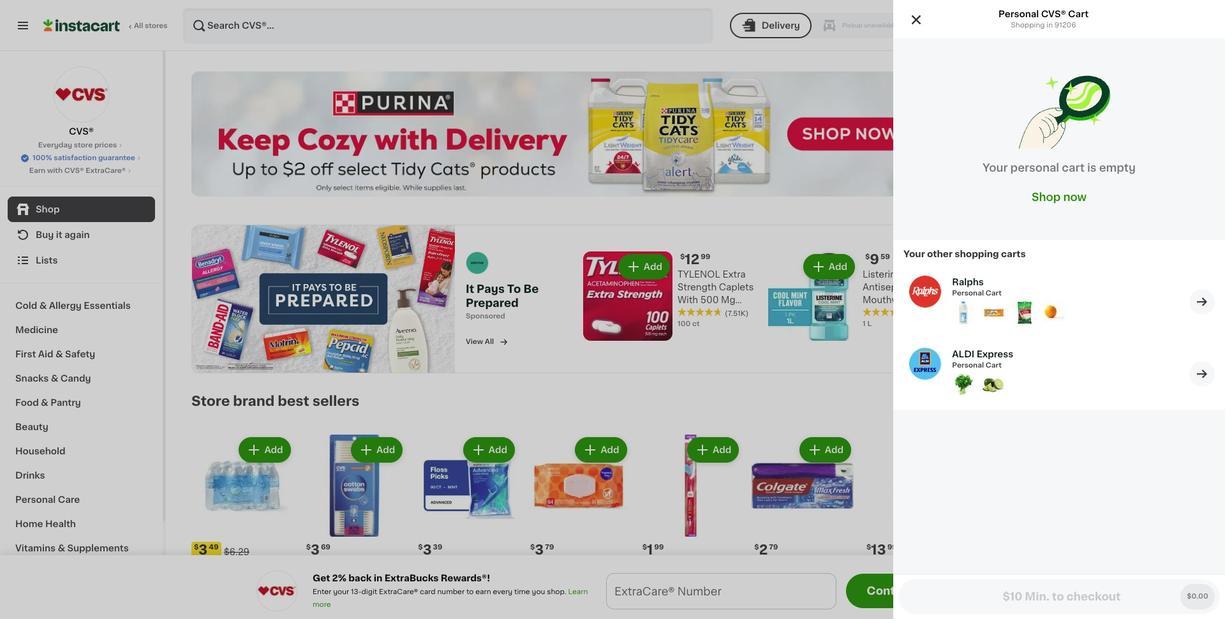 Task type: vqa. For each thing, say whether or not it's contained in the screenshot.
the 100 ct
yes



Task type: locate. For each thing, give the bounding box(es) containing it.
your other shopping carts
[[904, 250, 1026, 259]]

store
[[74, 142, 93, 149]]

pharmacy inside cvs pharmacy advanced floss picks
[[437, 573, 483, 582]]

0 vertical spatial 1
[[863, 320, 866, 327]]

1 horizontal spatial your
[[983, 163, 1008, 173]]

2 product group from the left
[[304, 435, 406, 619]]

pharmacy inside cvs pharmacy ultra soft unscented baby wipes
[[549, 573, 595, 582]]

2 strength from the left
[[1048, 283, 1087, 291]]

100 ct down rapid
[[1048, 320, 1070, 327]]

2 horizontal spatial 99
[[888, 544, 898, 551]]

kroger® sharp cheddar cheese bar image
[[983, 301, 1006, 324]]

3 right next
[[638, 591, 645, 601]]

add inside get free delivery on next 3 orders • add $10.00 to qualify.
[[694, 591, 716, 601]]

0 vertical spatial in
[[1047, 22, 1054, 29]]

3 inside get free delivery on next 3 orders • add $10.00 to qualify.
[[638, 591, 645, 601]]

treatment tracker modal dialog
[[166, 573, 1216, 619]]

1 vertical spatial acetaminophen
[[678, 308, 749, 317]]

0 horizontal spatial with
[[678, 295, 699, 304]]

$ left 39
[[418, 544, 423, 551]]

& right aid
[[55, 350, 63, 359]]

personal cvs® cart shopping in 91206
[[999, 10, 1089, 29]]

$ inside $ 9 59
[[866, 253, 870, 260]]

0 horizontal spatial ct
[[319, 611, 326, 618]]

strength up 500
[[678, 283, 717, 291]]

79 for 2
[[769, 544, 778, 551]]

375
[[304, 611, 317, 618]]

cart inside personal cvs® cart shopping in 91206
[[1069, 10, 1089, 19]]

cart inside ralphs personal cart
[[986, 290, 1002, 297]]

tylenol up rapid
[[1048, 270, 1091, 279]]

79 up "soft"
[[545, 544, 554, 551]]

1 vertical spatial shop
[[36, 205, 60, 214]]

all right view
[[485, 338, 494, 345]]

99 inside $ 12 99
[[701, 253, 711, 260]]

79 inside $ 2 79
[[769, 544, 778, 551]]

1 horizontal spatial get
[[494, 591, 515, 601]]

go to cart image
[[1195, 294, 1211, 309], [1195, 366, 1211, 381]]

tylenol inside tylenol extra strength caplets with 500 mg acetaminophen
[[678, 270, 721, 279]]

0 horizontal spatial 99
[[655, 544, 664, 551]]

0 vertical spatial 12
[[685, 253, 700, 266]]

all left stores
[[134, 22, 143, 29]]

100 down rapid
[[1048, 320, 1061, 327]]

99 up tylenol extra strength caplets with 500 mg acetaminophen
[[701, 253, 711, 260]]

personal inside aldi express personal cart
[[953, 362, 985, 369]]

to
[[507, 284, 521, 294]]

swabs
[[304, 586, 333, 595]]

69
[[321, 544, 331, 551]]

acetaminophen up release
[[1048, 295, 1120, 304]]

0 horizontal spatial 100 ct
[[678, 320, 700, 327]]

1 items in cart element from the top
[[953, 301, 1068, 328]]

2 go to cart image from the top
[[1195, 366, 1211, 381]]

pharmacy
[[774, 561, 819, 570], [998, 561, 1043, 570], [549, 573, 595, 582], [325, 573, 370, 582], [437, 573, 483, 582], [662, 573, 707, 582]]

2%
[[332, 574, 347, 583]]

pharmacy inside cvs pharmacy travel toothbrush with max fresh colgate toothpaste
[[774, 561, 819, 570]]

cvs inside cvs pharmacy ultra soft unscented baby wipes
[[528, 573, 547, 582]]

ralphs fat free skim milk image
[[953, 301, 976, 324]]

aldi express personal cart
[[953, 350, 1014, 369]]

get for get free delivery on next 3 orders • add $10.00 to qualify.
[[494, 591, 515, 601]]

1 horizontal spatial all
[[485, 338, 494, 345]]

pharmacy inside cvs pharmacy probe covers
[[998, 561, 1043, 570]]

all stores link
[[43, 8, 169, 43]]

1 horizontal spatial acetaminophen
[[1048, 295, 1120, 304]]

cvs® logo image down water,
[[257, 571, 298, 612]]

$ left "49"
[[194, 544, 199, 551]]

pharmacy up unscented
[[549, 573, 595, 582]]

$ inside $ 3 69
[[306, 544, 311, 551]]

add button
[[620, 255, 669, 278], [805, 255, 854, 278], [240, 439, 290, 462], [352, 439, 402, 462], [465, 439, 514, 462], [577, 439, 626, 462], [689, 439, 738, 462], [801, 439, 850, 462]]

1 79 from the left
[[545, 544, 554, 551]]

ultra
[[597, 573, 618, 582]]

$ 9 59
[[866, 253, 891, 266]]

1 vertical spatial all
[[485, 338, 494, 345]]

to down toothbrush
[[759, 591, 770, 601]]

pharmacy for soft
[[549, 573, 595, 582]]

with left max
[[806, 573, 826, 582]]

extra up caplets
[[723, 270, 746, 279]]

limes image
[[983, 374, 1006, 396]]

cvs up swabs
[[304, 573, 323, 582]]

items in cart element
[[953, 301, 1068, 328], [953, 374, 1014, 400]]

strength inside tylenol extra strength acetaminophen rapid release gels
[[1048, 283, 1087, 291]]

79 for 3
[[545, 544, 554, 551]]

0 vertical spatial get
[[313, 574, 330, 583]]

$ inside the '$ 3 39'
[[418, 544, 423, 551]]

$ up toothbrush
[[755, 544, 760, 551]]

0 horizontal spatial to
[[467, 589, 474, 596]]

aid
[[38, 350, 53, 359]]

shop left now
[[1032, 192, 1061, 202]]

in inside personal cvs® cart shopping in 91206
[[1047, 22, 1054, 29]]

cvs up card
[[416, 573, 435, 582]]

your left personal
[[983, 163, 1008, 173]]

79 inside $ 3 79
[[545, 544, 554, 551]]

add button for cvs pharmacy ultra soft unscented baby wipes
[[577, 439, 626, 462]]

angle
[[640, 586, 666, 595]]

satisfaction
[[54, 155, 97, 162]]

1 horizontal spatial ct
[[693, 320, 700, 327]]

3 product group from the left
[[416, 435, 518, 619]]

home health
[[15, 520, 76, 529]]

it
[[56, 230, 62, 239]]

0 horizontal spatial shop
[[36, 205, 60, 214]]

2 items in cart element from the top
[[953, 374, 1014, 400]]

99 for 13
[[888, 544, 898, 551]]

earn
[[476, 589, 491, 596]]

cvs® up "store"
[[69, 127, 94, 136]]

1 vertical spatial cart
[[986, 290, 1002, 297]]

shop up buy
[[36, 205, 60, 214]]

product group
[[192, 435, 293, 607], [304, 435, 406, 619], [416, 435, 518, 619], [528, 435, 630, 619], [640, 435, 742, 619], [752, 435, 854, 610]]

with inside cvs pharmacy travel toothbrush with max fresh colgate toothpaste
[[806, 573, 826, 582]]

buy
[[36, 230, 54, 239]]

with for 2
[[806, 573, 826, 582]]

pharmacy up toothbrush,
[[662, 573, 707, 582]]

0 horizontal spatial in
[[374, 574, 383, 583]]

2 vertical spatial cart
[[986, 362, 1002, 369]]

sellers
[[313, 395, 360, 408]]

shopping
[[955, 250, 1000, 259]]

$ for $ 3 49
[[194, 544, 199, 551]]

2 go to cart element from the top
[[1190, 361, 1216, 387]]

personal down ralphs
[[953, 290, 985, 297]]

$ 3 39
[[418, 543, 443, 557]]

cart down express
[[986, 362, 1002, 369]]

everyday store prices
[[38, 142, 117, 149]]

your
[[983, 163, 1008, 173], [904, 250, 926, 259]]

food
[[15, 398, 39, 407]]

pharmacy up number
[[437, 573, 483, 582]]

& left candy
[[51, 374, 58, 383]]

cvs® down 'satisfaction'
[[64, 167, 84, 174]]

in up digit
[[374, 574, 383, 583]]

pays
[[477, 284, 505, 294]]

with left 500
[[678, 295, 699, 304]]

cvs for cvs pharmacy travel toothbrush with max fresh colgate toothpaste
[[752, 561, 771, 570]]

0 vertical spatial go to cart element
[[1190, 289, 1216, 314]]

ct for 12
[[693, 320, 700, 327]]

0 horizontal spatial your
[[904, 250, 926, 259]]

$ inside $ 3 79
[[531, 544, 535, 551]]

snacks & candy
[[15, 374, 91, 383]]

add for cvs pharmacy dual angle toothbrush, medium
[[713, 446, 732, 455]]

1 go to cart element from the top
[[1190, 289, 1216, 314]]

pharmacy up your
[[325, 573, 370, 582]]

0 horizontal spatial 12
[[685, 253, 700, 266]]

ct down tylenol extra strength caplets with 500 mg acetaminophen
[[693, 320, 700, 327]]

$ for $ 12 99
[[681, 253, 685, 260]]

0 vertical spatial your
[[983, 163, 1008, 173]]

★★★★★
[[678, 308, 723, 317], [678, 308, 723, 317], [863, 308, 908, 317], [863, 308, 908, 317], [1048, 308, 1093, 317], [1048, 308, 1093, 317], [864, 586, 909, 595], [864, 586, 909, 595], [977, 586, 1021, 595], [977, 586, 1021, 595], [1089, 586, 1133, 595], [1089, 586, 1133, 595], [304, 599, 348, 608], [304, 599, 348, 608]]

99 inside the $ 13 99
[[888, 544, 898, 551]]

food & pantry link
[[8, 391, 155, 415]]

cvs inside cvs pharmacy travel toothbrush with max fresh colgate toothpaste
[[752, 561, 771, 570]]

3
[[199, 543, 208, 557], [535, 543, 544, 557], [311, 543, 320, 557], [423, 543, 432, 557], [638, 591, 645, 601]]

add for cvs pharmacy ultra soft unscented baby wipes
[[601, 446, 620, 455]]

1 go to cart image from the top
[[1195, 294, 1211, 309]]

1 horizontal spatial 79
[[769, 544, 778, 551]]

$ up tylenol extra strength caplets with 500 mg acetaminophen
[[681, 253, 685, 260]]

extra
[[723, 270, 746, 279], [1093, 270, 1116, 279]]

more
[[838, 593, 858, 600]]

1 tylenol from the left
[[678, 270, 721, 279]]

0 vertical spatial acetaminophen
[[1048, 295, 1120, 304]]

$ inside $ 1 99
[[643, 544, 647, 551]]

pet central leak proof training pads
[[864, 561, 965, 582]]

get right earn at left bottom
[[494, 591, 515, 601]]

items in cart element down aldi express personal cart
[[953, 374, 1014, 400]]

pharmacy inside cvs pharmacy cotton swabs
[[325, 573, 370, 582]]

3 inside $3.49 original price: $6.29 element
[[199, 543, 208, 557]]

2 tylenol from the left
[[1048, 270, 1091, 279]]

delivery for delivery by 4:50pm
[[1036, 20, 1077, 30]]

by
[[1079, 20, 1092, 30]]

1 left l
[[863, 320, 866, 327]]

$ 1 99
[[643, 543, 664, 557]]

& right food at the left bottom of page
[[41, 398, 48, 407]]

extracare® down guarantee
[[86, 167, 126, 174]]

cvs inside cvs pharmacy dual angle toothbrush, medium
[[640, 573, 659, 582]]

99 up angle
[[655, 544, 664, 551]]

pharmacy up (72)
[[998, 561, 1043, 570]]

1 horizontal spatial 12
[[1089, 598, 1096, 605]]

to inside get free delivery on next 3 orders • add $10.00 to qualify.
[[759, 591, 770, 601]]

cvs inside cvs pharmacy probe covers
[[977, 561, 996, 570]]

items in cart element up express
[[953, 301, 1068, 328]]

with for 12
[[678, 295, 699, 304]]

delivery for delivery
[[762, 21, 801, 30]]

3 left "49"
[[199, 543, 208, 557]]

0 vertical spatial all
[[134, 22, 143, 29]]

1 vertical spatial go to cart image
[[1195, 366, 1211, 381]]

1 horizontal spatial 99
[[701, 253, 711, 260]]

12 oz
[[1089, 598, 1106, 605]]

1 vertical spatial get
[[494, 591, 515, 601]]

cvs® logo image up "store"
[[53, 66, 109, 123]]

$ 3 49
[[194, 543, 219, 557]]

release
[[1077, 308, 1113, 317]]

strength for rapid
[[1048, 283, 1087, 291]]

1 extra from the left
[[723, 270, 746, 279]]

0 horizontal spatial 100
[[678, 320, 691, 327]]

items in cart element for personal
[[953, 301, 1068, 328]]

79
[[545, 544, 554, 551], [769, 544, 778, 551]]

99 right '13'
[[888, 544, 898, 551]]

$ inside the $ 13 99
[[867, 544, 872, 551]]

0 vertical spatial shop
[[1032, 192, 1061, 202]]

0 horizontal spatial acetaminophen
[[678, 308, 749, 317]]

5 product group from the left
[[640, 435, 742, 619]]

cvs up covers
[[977, 561, 996, 570]]

100%
[[33, 155, 52, 162]]

delivery inside button
[[762, 21, 801, 30]]

$ up "soft"
[[531, 544, 535, 551]]

main content
[[0, 51, 1226, 619]]

$ up pet
[[867, 544, 872, 551]]

1 vertical spatial 12
[[1089, 598, 1096, 605]]

2 100 ct from the left
[[1048, 320, 1070, 327]]

time
[[515, 589, 530, 596]]

2 100 from the left
[[1048, 320, 1061, 327]]

health
[[45, 520, 76, 529]]

0 vertical spatial cvs® logo image
[[53, 66, 109, 123]]

number
[[438, 589, 465, 596]]

100 ct down tylenol extra strength caplets with 500 mg acetaminophen
[[678, 320, 700, 327]]

1 vertical spatial in
[[374, 574, 383, 583]]

cart up kroger® sharp cheddar cheese bar "image"
[[986, 290, 1002, 297]]

$ inside $ 2 79
[[755, 544, 760, 551]]

99 inside $ 1 99
[[655, 544, 664, 551]]

product group containing 1
[[640, 435, 742, 619]]

0 horizontal spatial get
[[313, 574, 330, 583]]

3 for cvs pharmacy ultra soft unscented baby wipes
[[535, 543, 544, 557]]

0 vertical spatial go to cart image
[[1195, 294, 1211, 309]]

add button for cvs pharmacy dual angle toothbrush, medium
[[689, 439, 738, 462]]

1 up angle
[[647, 543, 653, 557]]

$ inside $ 12 99
[[681, 253, 685, 260]]

add for cvs pharmacy advanced floss picks
[[489, 446, 508, 455]]

1 horizontal spatial extracare®
[[379, 589, 418, 596]]

navel oranges image
[[1045, 301, 1068, 324]]

13-
[[351, 589, 362, 596]]

100 down tylenol extra strength caplets with 500 mg acetaminophen
[[678, 320, 691, 327]]

acetaminophen down 500
[[678, 308, 749, 317]]

1 horizontal spatial strength
[[1048, 283, 1087, 291]]

add button for cvs pharmacy cotton swabs
[[352, 439, 402, 462]]

99 for 1
[[655, 544, 664, 551]]

abound
[[1152, 561, 1187, 570]]

0 horizontal spatial delivery
[[762, 21, 801, 30]]

personal down drinks
[[15, 495, 56, 504]]

0 vertical spatial items in cart element
[[953, 301, 1068, 328]]

your up cool in the top of the page
[[904, 250, 926, 259]]

everyday
[[38, 142, 72, 149]]

1 product group from the left
[[192, 435, 293, 607]]

aldi
[[953, 350, 975, 359]]

1 vertical spatial 1
[[647, 543, 653, 557]]

1 100 from the left
[[678, 320, 691, 327]]

1 horizontal spatial 100
[[1048, 320, 1061, 327]]

pharmacy inside cvs pharmacy dual angle toothbrush, medium
[[662, 573, 707, 582]]

extra inside tylenol extra strength caplets with 500 mg acetaminophen
[[723, 270, 746, 279]]

ct down rapid
[[1063, 320, 1070, 327]]

1 vertical spatial cvs® logo image
[[257, 571, 298, 612]]

100 ct
[[678, 320, 700, 327], [1048, 320, 1070, 327]]

$ left 59
[[866, 253, 870, 260]]

$ for $ 9 59
[[866, 253, 870, 260]]

strength inside tylenol extra strength caplets with 500 mg acetaminophen
[[678, 283, 717, 291]]

digit
[[362, 589, 377, 596]]

3 left 39
[[423, 543, 432, 557]]

& for vitamins
[[58, 544, 65, 553]]

1 horizontal spatial in
[[1047, 22, 1054, 29]]

vitamins & supplements link
[[8, 536, 155, 561]]

breath
[[883, 308, 913, 317]]

& down the health
[[58, 544, 65, 553]]

travel
[[821, 561, 848, 570]]

extra inside tylenol extra strength acetaminophen rapid release gels
[[1093, 270, 1116, 279]]

1 horizontal spatial extra
[[1093, 270, 1116, 279]]

cvs® up 91206
[[1042, 10, 1067, 19]]

extracare® down get 2% back in extrabucks rewards®!
[[379, 589, 418, 596]]

tylenol for tylenol extra strength acetaminophen rapid release gels
[[1048, 270, 1091, 279]]

pharmacy up toothbrush
[[774, 561, 819, 570]]

1 horizontal spatial with
[[806, 573, 826, 582]]

99
[[701, 253, 711, 260], [888, 544, 898, 551], [655, 544, 664, 551]]

with inside tylenol extra strength caplets with 500 mg acetaminophen
[[678, 295, 699, 304]]

personal up shopping
[[999, 10, 1040, 19]]

beauty
[[15, 423, 48, 432]]

79 right 2
[[769, 544, 778, 551]]

1 vertical spatial your
[[904, 250, 926, 259]]

extra up release
[[1093, 270, 1116, 279]]

rewards®!
[[441, 574, 490, 583]]

1 horizontal spatial tylenol
[[1048, 270, 1091, 279]]

personal
[[1011, 163, 1060, 173]]

to left earn at left bottom
[[467, 589, 474, 596]]

cvs for cvs pharmacy ultra soft unscented baby wipes
[[528, 573, 547, 582]]

0 horizontal spatial extracare®
[[86, 167, 126, 174]]

cvs for cvs pharmacy advanced floss picks
[[416, 573, 435, 582]]

0 vertical spatial cart
[[1069, 10, 1089, 19]]

add
[[644, 262, 663, 271], [829, 262, 848, 271], [265, 446, 283, 455], [377, 446, 395, 455], [489, 446, 508, 455], [601, 446, 620, 455], [713, 446, 732, 455], [825, 446, 844, 455], [694, 591, 716, 601]]

ct inside group
[[319, 611, 326, 618]]

0 horizontal spatial extra
[[723, 270, 746, 279]]

learn more link
[[313, 589, 588, 608]]

shop for shop
[[36, 205, 60, 214]]

0 vertical spatial cvs®
[[1042, 10, 1067, 19]]

cart up delivery by 4:50pm
[[1069, 10, 1089, 19]]

&
[[39, 301, 47, 310], [55, 350, 63, 359], [51, 374, 58, 383], [41, 398, 48, 407], [58, 544, 65, 553]]

0 horizontal spatial all
[[134, 22, 143, 29]]

2 79 from the left
[[769, 544, 778, 551]]

extra for tylenol extra strength acetaminophen rapid release gels
[[1093, 270, 1116, 279]]

orders
[[648, 591, 685, 601]]

tylenol down $ 12 99
[[678, 270, 721, 279]]

$ inside $ 3 49
[[194, 544, 199, 551]]

None search field
[[183, 8, 714, 43]]

strength up rapid
[[1048, 283, 1087, 291]]

1 vertical spatial with
[[806, 573, 826, 582]]

kenvue image
[[466, 251, 489, 274]]

0 vertical spatial extracare®
[[86, 167, 126, 174]]

tylenol inside tylenol extra strength acetaminophen rapid release gels
[[1048, 270, 1091, 279]]

1 horizontal spatial 100 ct
[[1048, 320, 1070, 327]]

0 horizontal spatial 79
[[545, 544, 554, 551]]

go to cart image for express
[[1195, 366, 1211, 381]]

pharmacy for covers
[[998, 561, 1043, 570]]

cvs up "soft"
[[528, 573, 547, 582]]

3 up "soft"
[[535, 543, 544, 557]]

& for food
[[41, 398, 48, 407]]

3 for cvs pharmacy advanced floss picks
[[423, 543, 432, 557]]

cvs inside cvs pharmacy advanced floss picks
[[416, 573, 435, 582]]

in left 91206
[[1047, 22, 1054, 29]]

cool
[[904, 270, 925, 279]]

toothbrush,
[[668, 586, 722, 595]]

personal down aldi at the bottom right of page
[[953, 362, 985, 369]]

1 horizontal spatial to
[[759, 591, 770, 601]]

pharmacy for toothbrush
[[774, 561, 819, 570]]

1 horizontal spatial delivery
[[1036, 20, 1077, 30]]

cvs for cvs pharmacy dual angle toothbrush, medium
[[640, 573, 659, 582]]

1 horizontal spatial cvs® logo image
[[257, 571, 298, 612]]

cvs® logo image
[[53, 66, 109, 123], [257, 571, 298, 612]]

1 horizontal spatial shop
[[1032, 192, 1061, 202]]

& right 'cold'
[[39, 301, 47, 310]]

item carousel region
[[192, 389, 1191, 619]]

$ 2 79
[[755, 543, 778, 557]]

go to cart element for express
[[1190, 361, 1216, 387]]

0 horizontal spatial strength
[[678, 283, 717, 291]]

every
[[493, 589, 513, 596]]

go to cart image for personal
[[1195, 294, 1211, 309]]

add for just the basics water, purified
[[265, 446, 283, 455]]

$ up angle
[[643, 544, 647, 551]]

0 horizontal spatial 1
[[647, 543, 653, 557]]

$ left 69
[[306, 544, 311, 551]]

covers
[[977, 573, 1008, 582]]

12 up tylenol extra strength caplets with 500 mg acetaminophen
[[685, 253, 700, 266]]

6 product group from the left
[[752, 435, 854, 610]]

pharmacy for swabs
[[325, 573, 370, 582]]

12 left oz on the right bottom of the page
[[1089, 598, 1096, 605]]

go to cart element
[[1190, 289, 1216, 314], [1190, 361, 1216, 387]]

add for cvs pharmacy cotton swabs
[[377, 446, 395, 455]]

oz
[[1098, 598, 1106, 605]]

1 vertical spatial items in cart element
[[953, 374, 1014, 400]]

food & pantry
[[15, 398, 81, 407]]

get up swabs
[[313, 574, 330, 583]]

fresh
[[752, 586, 777, 595]]

everyday store prices link
[[38, 140, 125, 151]]

toothbrush
[[752, 573, 803, 582]]

0 vertical spatial with
[[678, 295, 699, 304]]

1 100 ct from the left
[[678, 320, 700, 327]]

first aid & safety link
[[8, 342, 155, 366]]

cvs inside cvs pharmacy cotton swabs
[[304, 573, 323, 582]]

personal care
[[15, 495, 80, 504]]

cvs down 2
[[752, 561, 771, 570]]

ct down more
[[319, 611, 326, 618]]

0 horizontal spatial tylenol
[[678, 270, 721, 279]]

3 left 69
[[311, 543, 320, 557]]

cvs up angle
[[640, 573, 659, 582]]

get inside get free delivery on next 3 orders • add $10.00 to qualify.
[[494, 591, 515, 601]]

1 vertical spatial go to cart element
[[1190, 361, 1216, 387]]

2 extra from the left
[[1093, 270, 1116, 279]]

1 strength from the left
[[678, 283, 717, 291]]



Task type: describe. For each thing, give the bounding box(es) containing it.
$6.29
[[224, 548, 250, 557]]

cvs for cvs pharmacy cotton swabs
[[304, 573, 323, 582]]

best
[[278, 395, 310, 408]]

1 vertical spatial cvs®
[[69, 127, 94, 136]]

$ 12 99
[[681, 253, 711, 266]]

•
[[688, 591, 692, 601]]

get for get 2% back in extrabucks rewards®!
[[313, 574, 330, 583]]

& for cold
[[39, 301, 47, 310]]

store
[[192, 395, 230, 408]]

purified
[[192, 573, 226, 582]]

instacart logo image
[[43, 18, 120, 33]]

add button for cvs pharmacy travel toothbrush with max fresh colgate toothpaste
[[801, 439, 850, 462]]

(72)
[[1024, 588, 1038, 595]]

1 inside the item carousel region
[[647, 543, 653, 557]]

carts
[[1002, 250, 1026, 259]]

personal inside personal cvs® cart shopping in 91206
[[999, 10, 1040, 19]]

learn
[[568, 589, 588, 596]]

home health link
[[8, 512, 155, 536]]

training
[[864, 573, 900, 582]]

get free delivery on next 3 orders • add $10.00 to qualify.
[[494, 591, 813, 601]]

enter your 13-digit extracare® card number to earn every time you shop.
[[313, 589, 568, 596]]

delivery by 4:50pm link
[[1016, 18, 1133, 33]]

shopping
[[1012, 22, 1045, 29]]

mg
[[722, 295, 736, 304]]

get 2% back in extrabucks rewards®!
[[313, 574, 490, 583]]

cvs pharmacy probe covers
[[977, 561, 1072, 582]]

0 horizontal spatial cvs® logo image
[[53, 66, 109, 123]]

strength for with
[[678, 283, 717, 291]]

shop link
[[8, 197, 155, 222]]

add for cvs pharmacy travel toothbrush with max fresh colgate toothpaste
[[825, 446, 844, 455]]

1 horizontal spatial 1
[[863, 320, 866, 327]]

is
[[1088, 163, 1097, 173]]

household link
[[8, 439, 155, 464]]

enter
[[313, 589, 332, 596]]

pharmacy for angle
[[662, 573, 707, 582]]

again
[[65, 230, 90, 239]]

frigo string cheese, mozzarella, original image
[[1014, 301, 1037, 324]]

cold & allergy essentials
[[15, 301, 131, 310]]

ct for 3
[[319, 611, 326, 618]]

13
[[872, 543, 887, 557]]

product group containing 2
[[752, 435, 854, 610]]

acetaminophen inside tylenol extra strength caplets with 500 mg acetaminophen
[[678, 308, 749, 317]]

$ for $ 3 69
[[306, 544, 311, 551]]

on
[[593, 591, 607, 601]]

100% satisfaction guarantee
[[33, 155, 135, 162]]

items in cart element for express
[[953, 374, 1014, 400]]

cart inside aldi express personal cart
[[986, 362, 1002, 369]]

express
[[977, 350, 1014, 359]]

rapid
[[1048, 308, 1074, 317]]

2 vertical spatial cvs®
[[64, 167, 84, 174]]

your for your personal cart is empty
[[983, 163, 1008, 173]]

$ 13 99
[[867, 543, 898, 557]]

mouthwash
[[863, 295, 915, 304]]

• sponsored: keep cozy with delivery image
[[192, 72, 1191, 196]]

card
[[420, 589, 436, 596]]

delivery button
[[730, 13, 812, 38]]

$ for $ 2 79
[[755, 544, 760, 551]]

delivery by 4:50pm
[[1036, 20, 1133, 30]]

cart for cvs®
[[1069, 10, 1089, 19]]

59
[[881, 253, 891, 260]]

prepared
[[466, 298, 519, 308]]

l
[[868, 320, 872, 327]]

picks
[[489, 586, 513, 595]]

household
[[15, 447, 65, 456]]

cold & allergy essentials link
[[8, 294, 155, 318]]

care
[[58, 495, 80, 504]]

drinks link
[[8, 464, 155, 488]]

nsored
[[480, 313, 506, 320]]

basics
[[233, 561, 262, 570]]

other
[[928, 250, 953, 259]]

it
[[466, 284, 474, 294]]

your for your other shopping carts
[[904, 250, 926, 259]]

$3.49 original price: $6.29 element
[[192, 542, 293, 559]]

cvs pharmacy ultra soft unscented baby wipes
[[528, 573, 624, 608]]

2 horizontal spatial ct
[[1063, 320, 1070, 327]]

cart for personal
[[986, 290, 1002, 297]]

medicine
[[15, 326, 58, 335]]

add button for just the basics water, purified
[[240, 439, 290, 462]]

& for snacks
[[51, 374, 58, 383]]

pure
[[1089, 573, 1109, 582]]

water,
[[264, 561, 293, 570]]

vitamins
[[15, 544, 56, 553]]

guarantee
[[98, 155, 135, 162]]

shop for shop now
[[1032, 192, 1061, 202]]

pharmacy for floss
[[437, 573, 483, 582]]

your
[[333, 589, 349, 596]]

all inside main content
[[485, 338, 494, 345]]

more button
[[823, 586, 873, 607]]

main content containing 12
[[0, 51, 1226, 619]]

99 for 12
[[701, 253, 711, 260]]

go to cart element for personal
[[1190, 289, 1216, 314]]

kenvue it pays to be prepared check the ingredients in your medicine use only 1 product that contains acetominophen at a time band-aid is a registered trademark. mcneil consumer pharmaceuticals co. 2023 use products only as directed. jjci 2023 image
[[192, 225, 455, 373]]

soft
[[528, 586, 547, 595]]

empty
[[1100, 163, 1136, 173]]

$ for $ 13 99
[[867, 544, 872, 551]]

pantry
[[51, 398, 81, 407]]

cvs for cvs pharmacy probe covers
[[977, 561, 996, 570]]

12 inside the item carousel region
[[1089, 598, 1096, 605]]

91206
[[1055, 22, 1077, 29]]

floss
[[463, 586, 487, 595]]

candy
[[61, 374, 91, 383]]

organic
[[1112, 573, 1147, 582]]

emblem
[[1113, 561, 1149, 570]]

personal care link
[[8, 488, 155, 512]]

$ for $ 3 39
[[418, 544, 423, 551]]

ralphs personal cart
[[953, 278, 1002, 297]]

drinks
[[15, 471, 45, 480]]

$ for $ 1 99
[[643, 544, 647, 551]]

service type group
[[730, 13, 908, 38]]

leak
[[917, 561, 938, 570]]

ExtraCare® Number text field
[[607, 574, 836, 609]]

listerine
[[863, 270, 902, 279]]

tylenol for tylenol extra strength caplets with 500 mg acetaminophen
[[678, 270, 721, 279]]

mint
[[928, 270, 948, 279]]

store brand best sellers
[[192, 395, 360, 408]]

it pays to be prepared spo nsored
[[466, 284, 539, 320]]

back
[[349, 574, 372, 583]]

qualify.
[[773, 591, 813, 601]]

spo
[[466, 313, 480, 320]]

1 vertical spatial extracare®
[[379, 589, 418, 596]]

just the basics water, purified (1.68k)
[[192, 561, 293, 595]]

$ 3 69
[[306, 543, 331, 557]]

add button for cvs pharmacy advanced floss picks
[[465, 439, 514, 462]]

essentials
[[84, 301, 131, 310]]

extra for tylenol extra strength caplets with 500 mg acetaminophen
[[723, 270, 746, 279]]

now
[[1064, 192, 1087, 202]]

$ for $ 3 79
[[531, 544, 535, 551]]

for
[[918, 295, 932, 304]]

cvs® inside personal cvs® cart shopping in 91206
[[1042, 10, 1067, 19]]

gels
[[1048, 321, 1069, 330]]

be
[[524, 284, 539, 294]]

snacks & candy link
[[8, 366, 155, 391]]

cilantro image
[[953, 374, 976, 396]]

3 for cvs pharmacy cotton swabs
[[311, 543, 320, 557]]

4 product group from the left
[[528, 435, 630, 619]]

shop now
[[1032, 192, 1087, 202]]

49
[[209, 544, 219, 551]]

your personal cart is empty
[[983, 163, 1136, 173]]

extrabucks
[[385, 574, 439, 583]]

personal inside ralphs personal cart
[[953, 290, 985, 297]]



